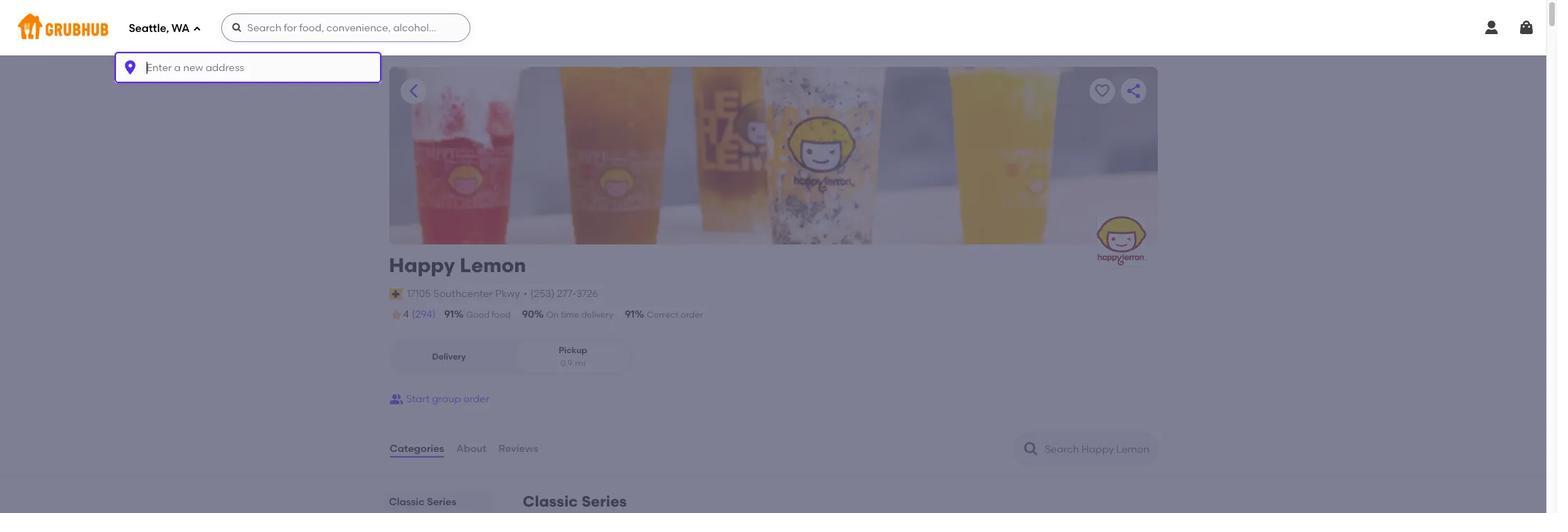 Task type: describe. For each thing, give the bounding box(es) containing it.
17105
[[407, 288, 431, 300]]

• (253) 277-3726
[[524, 288, 598, 300]]

share icon image
[[1125, 83, 1142, 100]]

mi
[[575, 358, 586, 368]]

reviews button
[[498, 424, 539, 476]]

about button
[[456, 424, 487, 476]]

0 horizontal spatial svg image
[[122, 59, 139, 76]]

classic series tab
[[389, 495, 489, 510]]

classic inside tab
[[389, 497, 425, 509]]

start
[[406, 394, 430, 406]]

0.9
[[561, 358, 572, 368]]

classic series inside tab
[[389, 497, 456, 509]]

main navigation navigation
[[0, 0, 1557, 514]]

1 horizontal spatial svg image
[[231, 22, 242, 33]]

1 horizontal spatial classic
[[523, 493, 578, 511]]

seattle,
[[129, 22, 169, 35]]

search icon image
[[1022, 441, 1040, 458]]

correct
[[647, 310, 679, 320]]

delivery
[[581, 310, 614, 320]]

option group containing pickup
[[389, 340, 633, 376]]

seattle, wa
[[129, 22, 190, 35]]

good food
[[466, 310, 511, 320]]

wa
[[172, 22, 190, 35]]

Enter a new address search field
[[115, 52, 382, 84]]

food
[[492, 310, 511, 320]]

delivery
[[432, 352, 466, 362]]

people icon image
[[389, 393, 403, 407]]

southcenter
[[434, 288, 493, 300]]

on
[[546, 310, 559, 320]]

happy lemon logo image
[[1096, 216, 1146, 266]]

save this restaurant button
[[1089, 78, 1115, 104]]

1 horizontal spatial series
[[582, 493, 627, 511]]

categories button
[[389, 424, 445, 476]]

17105 southcenter pkwy button
[[406, 287, 521, 302]]

on time delivery
[[546, 310, 614, 320]]

17105 southcenter pkwy
[[407, 288, 520, 300]]

(253) 277-3726 button
[[530, 287, 598, 302]]

reviews
[[499, 443, 538, 455]]



Task type: locate. For each thing, give the bounding box(es) containing it.
classic
[[523, 493, 578, 511], [389, 497, 425, 509]]

0 horizontal spatial classic
[[389, 497, 425, 509]]

series
[[582, 493, 627, 511], [427, 497, 456, 509]]

pickup 0.9 mi
[[559, 346, 587, 368]]

order right correct
[[681, 310, 703, 320]]

0 horizontal spatial order
[[463, 394, 489, 406]]

1 horizontal spatial svg image
[[1483, 19, 1500, 36]]

group
[[432, 394, 461, 406]]

277-
[[557, 288, 576, 300]]

•
[[524, 288, 528, 300]]

svg image right wa on the top of page
[[193, 25, 201, 33]]

Search Happy Lemon search field
[[1044, 443, 1153, 457]]

90
[[522, 309, 534, 321]]

1 vertical spatial order
[[463, 394, 489, 406]]

4
[[403, 309, 409, 321]]

series inside tab
[[427, 497, 456, 509]]

1 horizontal spatial 91
[[625, 309, 635, 321]]

3726
[[576, 288, 598, 300]]

caret left icon image
[[405, 83, 422, 100]]

correct order
[[647, 310, 703, 320]]

happy
[[389, 253, 455, 278]]

svg image up "enter a new address" search box
[[231, 22, 242, 33]]

order
[[681, 310, 703, 320], [463, 394, 489, 406]]

star icon image
[[389, 308, 403, 323]]

0 vertical spatial order
[[681, 310, 703, 320]]

91 right delivery
[[625, 309, 635, 321]]

classic down categories button
[[389, 497, 425, 509]]

classic down reviews button
[[523, 493, 578, 511]]

91 for good food
[[444, 309, 454, 321]]

0 horizontal spatial svg image
[[193, 25, 201, 33]]

91 down 17105 southcenter pkwy button
[[444, 309, 454, 321]]

Search for food, convenience, alcohol... search field
[[221, 14, 470, 42]]

1 horizontal spatial order
[[681, 310, 703, 320]]

about
[[456, 443, 487, 455]]

time
[[561, 310, 579, 320]]

0 horizontal spatial 91
[[444, 309, 454, 321]]

(294)
[[412, 309, 436, 321]]

(253)
[[530, 288, 555, 300]]

0 horizontal spatial classic series
[[389, 497, 456, 509]]

1 horizontal spatial classic series
[[523, 493, 627, 511]]

91 for correct order
[[625, 309, 635, 321]]

pkwy
[[495, 288, 520, 300]]

good
[[466, 310, 490, 320]]

start group order button
[[389, 387, 489, 413]]

1 91 from the left
[[444, 309, 454, 321]]

order inside button
[[463, 394, 489, 406]]

subscription pass image
[[389, 289, 403, 300]]

save this restaurant image
[[1094, 83, 1111, 100]]

happy lemon
[[389, 253, 526, 278]]

pickup
[[559, 346, 587, 356]]

option group
[[389, 340, 633, 376]]

svg image
[[231, 22, 242, 33], [193, 25, 201, 33]]

svg image
[[1483, 19, 1500, 36], [1518, 19, 1535, 36], [122, 59, 139, 76]]

2 horizontal spatial svg image
[[1518, 19, 1535, 36]]

classic series
[[523, 493, 627, 511], [389, 497, 456, 509]]

categories
[[390, 443, 444, 455]]

start group order
[[406, 394, 489, 406]]

2 91 from the left
[[625, 309, 635, 321]]

order right group
[[463, 394, 489, 406]]

0 horizontal spatial series
[[427, 497, 456, 509]]

91
[[444, 309, 454, 321], [625, 309, 635, 321]]

lemon
[[460, 253, 526, 278]]



Task type: vqa. For each thing, say whether or not it's contained in the screenshot.
1st $4.99 from right
no



